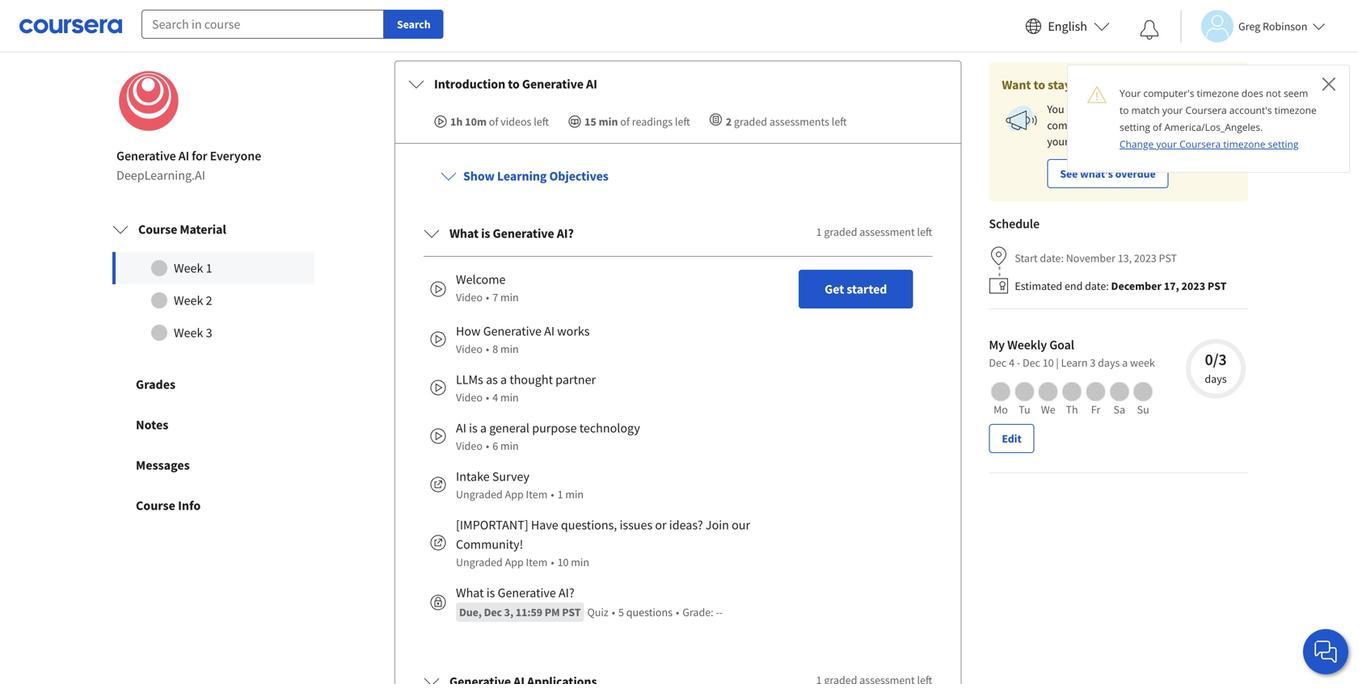 Task type: vqa. For each thing, say whether or not it's contained in the screenshot.


Task type: locate. For each thing, give the bounding box(es) containing it.
1 vertical spatial graded
[[824, 225, 857, 240]]

is
[[481, 226, 490, 242], [469, 421, 478, 437], [487, 586, 495, 602]]

2 horizontal spatial dec
[[1023, 356, 1041, 371]]

11:59
[[516, 606, 543, 620]]

introduction to generative ai button
[[395, 62, 961, 107]]

purpose
[[532, 421, 577, 437]]

• inside "llms as a thought partner video • 4 min"
[[486, 391, 489, 405]]

2 video from the top
[[456, 342, 483, 357]]

1 video from the top
[[456, 290, 483, 305]]

week for week 3
[[174, 325, 203, 341]]

7
[[493, 290, 498, 305]]

1 horizontal spatial 4
[[1009, 356, 1015, 371]]

how
[[456, 324, 481, 340]]

item
[[526, 488, 548, 502], [526, 556, 548, 570]]

generative up videos in the top of the page
[[522, 76, 584, 92]]

week 1
[[174, 261, 212, 277]]

completing
[[1047, 118, 1101, 133]]

0 vertical spatial 10
[[1043, 356, 1054, 371]]

1 app from the top
[[505, 488, 524, 502]]

2 vertical spatial pst
[[562, 606, 581, 620]]

0 vertical spatial graded
[[734, 115, 767, 129]]

2 ungraded from the top
[[456, 556, 503, 570]]

1 up week 2 link at the top left of page
[[206, 261, 212, 277]]

is down community!
[[487, 586, 495, 602]]

10 left |
[[1043, 356, 1054, 371]]

0 horizontal spatial setting
[[1120, 120, 1151, 134]]

item down have
[[526, 556, 548, 570]]

greg
[[1239, 19, 1261, 34]]

setting
[[1120, 120, 1151, 134], [1268, 137, 1299, 151]]

dec
[[989, 356, 1007, 371], [1023, 356, 1041, 371], [484, 606, 502, 620]]

0 vertical spatial item
[[526, 488, 548, 502]]

everyone
[[210, 148, 261, 164]]

what up welcome
[[450, 226, 479, 242]]

generative
[[522, 76, 584, 92], [116, 148, 176, 164], [493, 226, 554, 242], [483, 324, 542, 340], [498, 586, 556, 602]]

1 horizontal spatial overdue
[[1165, 102, 1206, 117]]

date: right end
[[1085, 279, 1109, 294]]

2 horizontal spatial a
[[1122, 356, 1128, 371]]

• up have
[[551, 488, 554, 502]]

min up questions,
[[565, 488, 584, 502]]

generative down the show learning objectives button
[[493, 226, 554, 242]]

2 down introduction to generative ai dropdown button at the top
[[726, 115, 732, 129]]

0 horizontal spatial pst
[[562, 606, 581, 620]]

ungraded inside intake survey ungraded app item • 1 min
[[456, 488, 503, 502]]

week 2 link
[[112, 285, 315, 317]]

get started button
[[799, 270, 913, 309]]

2023 right 17,
[[1182, 279, 1206, 294]]

1 vertical spatial timezone
[[1275, 103, 1317, 117]]

assignments
[[1100, 102, 1163, 117]]

0 vertical spatial 3
[[206, 325, 212, 341]]

get started
[[825, 282, 887, 298]]

• inside intake survey ungraded app item • 1 min
[[551, 488, 554, 502]]

ai left general
[[456, 421, 466, 437]]

0 vertical spatial week
[[174, 261, 203, 277]]

1h 10m of videos left
[[450, 115, 549, 129]]

we
[[1041, 403, 1056, 417]]

stay up the you
[[1048, 77, 1071, 93]]

your down the you'll
[[1157, 137, 1177, 151]]

15 min of readings left
[[585, 115, 690, 129]]

setting up change
[[1120, 120, 1151, 134]]

[important] have questions, issues or ideas? join our community! ungraded app item • 10 min
[[456, 518, 750, 570]]

generative up "11:59"
[[498, 586, 556, 602]]

timezone down the account's
[[1224, 137, 1266, 151]]

date:
[[1040, 251, 1064, 266], [1085, 279, 1109, 294]]

1 vertical spatial on
[[1183, 118, 1195, 133]]

search button
[[384, 10, 444, 39]]

3 video from the top
[[456, 391, 483, 405]]

1 vertical spatial course
[[136, 498, 175, 514]]

show
[[463, 168, 495, 185]]

join
[[706, 518, 729, 534]]

english button
[[1019, 0, 1117, 53]]

1 ungraded from the top
[[456, 488, 503, 502]]

overdue down computer's
[[1165, 102, 1206, 117]]

2 vertical spatial week
[[174, 325, 203, 341]]

help center image
[[1316, 643, 1336, 662]]

min inside welcome video • 7 min
[[500, 290, 519, 305]]

2 horizontal spatial to
[[1120, 103, 1129, 117]]

llms as a thought partner video • 4 min
[[456, 372, 596, 405]]

stay right the you'll
[[1162, 118, 1181, 133]]

pst up 17,
[[1159, 251, 1177, 266]]

0 vertical spatial a
[[1122, 356, 1128, 371]]

generative up 8
[[483, 324, 542, 340]]

1 inside intake survey ungraded app item • 1 min
[[558, 488, 563, 502]]

video down how
[[456, 342, 483, 357]]

min down thought
[[500, 391, 519, 405]]

week up "week 3" in the left top of the page
[[174, 293, 203, 309]]

1 vertical spatial 3
[[1090, 356, 1096, 371]]

item down survey
[[526, 488, 548, 502]]

0 vertical spatial 1
[[816, 225, 822, 240]]

videos
[[501, 115, 532, 129]]

is for what is generative ai?
[[481, 226, 490, 242]]

graded left assessments
[[734, 115, 767, 129]]

a right as
[[501, 372, 507, 388]]

• down have
[[551, 556, 554, 570]]

0 horizontal spatial dec
[[484, 606, 502, 620]]

what inside what is generative ai? due, dec 3, 11:59 pm pst quiz • 5 questions • grade: --
[[456, 586, 484, 602]]

a inside the ai is a general purpose technology video • 6 min
[[480, 421, 487, 437]]

0 horizontal spatial 10
[[558, 556, 569, 570]]

week down week 2 at left top
[[174, 325, 203, 341]]

2 horizontal spatial pst
[[1208, 279, 1227, 294]]

to
[[508, 76, 520, 92], [1034, 77, 1046, 93], [1120, 103, 1129, 117]]

1 horizontal spatial stay
[[1162, 118, 1181, 133]]

to inside dropdown button
[[508, 76, 520, 92]]

match
[[1132, 103, 1160, 117]]

started
[[847, 282, 887, 298]]

2
[[1092, 102, 1098, 117], [726, 115, 732, 129], [206, 293, 212, 309]]

1 horizontal spatial to
[[1034, 77, 1046, 93]]

0 vertical spatial stay
[[1048, 77, 1071, 93]]

pst
[[1159, 251, 1177, 266], [1208, 279, 1227, 294], [562, 606, 581, 620]]

2023 right 13,
[[1134, 251, 1157, 266]]

introduction
[[434, 76, 505, 92]]

min down questions,
[[571, 556, 589, 570]]

what for what is generative ai?
[[450, 226, 479, 242]]

chat with us image
[[1313, 640, 1339, 665]]

1 up the get started button
[[816, 225, 822, 240]]

su
[[1137, 403, 1150, 417]]

• left 7 in the left of the page
[[486, 290, 489, 305]]

1 vertical spatial pst
[[1208, 279, 1227, 294]]

generative inside what is generative ai? due, dec 3, 11:59 pm pst quiz • 5 questions • grade: --
[[498, 586, 556, 602]]

pst right pm at the bottom left of page
[[562, 606, 581, 620]]

days down the 0/3
[[1205, 372, 1227, 387]]

on left track
[[1183, 118, 1195, 133]]

ai left for
[[179, 148, 189, 164]]

1 vertical spatial a
[[501, 372, 507, 388]]

ai? inside what is generative ai? due, dec 3, 11:59 pm pst quiz • 5 questions • grade: --
[[559, 586, 575, 602]]

schedule
[[989, 216, 1040, 232]]

days
[[1098, 356, 1120, 371], [1205, 372, 1227, 387]]

1 horizontal spatial date:
[[1085, 279, 1109, 294]]

left right videos in the top of the page
[[534, 115, 549, 129]]

4 inside my weekly goal dec 4 - dec 10 | learn 3 days a week
[[1009, 356, 1015, 371]]

min inside the ai is a general purpose technology video • 6 min
[[500, 439, 519, 454]]

.
[[1206, 102, 1209, 117]]

change your coursera timezone setting link
[[1120, 137, 1299, 151]]

0 vertical spatial ungraded
[[456, 488, 503, 502]]

to inside your computer's timezone does not seem to match your coursera account's timezone setting of america/los_angeles. change your coursera timezone setting
[[1120, 103, 1129, 117]]

0 horizontal spatial days
[[1098, 356, 1120, 371]]

min inside intake survey ungraded app item • 1 min
[[565, 488, 584, 502]]

is for ai is a general purpose technology video • 6 min
[[469, 421, 478, 437]]

to right want
[[1034, 77, 1046, 93]]

ideas?
[[669, 518, 703, 534]]

2 vertical spatial is
[[487, 586, 495, 602]]

min right 7 in the left of the page
[[500, 290, 519, 305]]

to up the them,
[[1120, 103, 1129, 117]]

a left week
[[1122, 356, 1128, 371]]

-
[[1017, 356, 1021, 371], [716, 606, 719, 620], [719, 606, 723, 620]]

coursera image
[[19, 13, 122, 39]]

1 vertical spatial ungraded
[[456, 556, 503, 570]]

1 horizontal spatial days
[[1205, 372, 1227, 387]]

0 horizontal spatial 4
[[493, 391, 498, 405]]

ai inside generative ai for everyone deeplearning.ai
[[179, 148, 189, 164]]

1 horizontal spatial graded
[[824, 225, 857, 240]]

a inside my weekly goal dec 4 - dec 10 | learn 3 days a week
[[1122, 356, 1128, 371]]

assessment
[[860, 225, 915, 240]]

have
[[1067, 102, 1090, 117]]

pst inside what is generative ai? due, dec 3, 11:59 pm pst quiz • 5 questions • grade: --
[[562, 606, 581, 620]]

0 vertical spatial days
[[1098, 356, 1120, 371]]

is inside what is generative ai? due, dec 3, 11:59 pm pst quiz • 5 questions • grade: --
[[487, 586, 495, 602]]

0 vertical spatial date:
[[1040, 251, 1064, 266]]

2 graded assessments left
[[726, 115, 847, 129]]

1 vertical spatial 2023
[[1182, 279, 1206, 294]]

1 horizontal spatial on
[[1183, 118, 1195, 133]]

2 vertical spatial 1
[[558, 488, 563, 502]]

generative for what is generative ai?
[[493, 226, 554, 242]]

1 vertical spatial 1
[[206, 261, 212, 277]]

deeplearning.ai image
[[116, 69, 181, 134]]

or
[[655, 518, 667, 534]]

1 horizontal spatial 3
[[1090, 356, 1096, 371]]

them,
[[1103, 118, 1131, 133]]

dec down weekly
[[1023, 356, 1041, 371]]

0 horizontal spatial to
[[508, 76, 520, 92]]

week up week 2 at left top
[[174, 261, 203, 277]]

min right 8
[[500, 342, 519, 357]]

1 week from the top
[[174, 261, 203, 277]]

video left 6
[[456, 439, 483, 454]]

messages
[[136, 458, 190, 474]]

• left 6
[[486, 439, 489, 454]]

generative for what is generative ai? due, dec 3, 11:59 pm pst quiz • 5 questions • grade: --
[[498, 586, 556, 602]]

• left grade:
[[676, 606, 679, 620]]

your down completing
[[1047, 134, 1069, 149]]

1 vertical spatial 10
[[558, 556, 569, 570]]

timezone down seem
[[1275, 103, 1317, 117]]

2 week from the top
[[174, 293, 203, 309]]

1 vertical spatial ai?
[[559, 586, 575, 602]]

4 down weekly
[[1009, 356, 1015, 371]]

is left general
[[469, 421, 478, 437]]

4 down as
[[493, 391, 498, 405]]

0 horizontal spatial graded
[[734, 115, 767, 129]]

0 horizontal spatial date:
[[1040, 251, 1064, 266]]

1 vertical spatial stay
[[1162, 118, 1181, 133]]

on inside . by completing them, you'll stay on track of your learning goal.
[[1183, 118, 1195, 133]]

0 vertical spatial is
[[481, 226, 490, 242]]

min right 6
[[500, 439, 519, 454]]

setting down the account's
[[1268, 137, 1299, 151]]

app inside [important] have questions, issues or ideas? join our community! ungraded app item • 10 min
[[505, 556, 524, 570]]

• left 8
[[486, 342, 489, 357]]

overdue down change
[[1115, 167, 1156, 181]]

ai? up pm at the bottom left of page
[[559, 586, 575, 602]]

sa
[[1114, 403, 1126, 417]]

2 down week 1 link
[[206, 293, 212, 309]]

assessments
[[770, 115, 830, 129]]

0 vertical spatial app
[[505, 488, 524, 502]]

app down community!
[[505, 556, 524, 570]]

you
[[1047, 102, 1065, 117]]

1 horizontal spatial a
[[501, 372, 507, 388]]

1 vertical spatial overdue
[[1115, 167, 1156, 181]]

app down survey
[[505, 488, 524, 502]]

graded
[[734, 115, 767, 129], [824, 225, 857, 240]]

on
[[1074, 77, 1088, 93], [1183, 118, 1195, 133]]

1 horizontal spatial 1
[[558, 488, 563, 502]]

1 vertical spatial week
[[174, 293, 203, 309]]

3 right learn
[[1090, 356, 1096, 371]]

pst right 17,
[[1208, 279, 1227, 294]]

dec down my
[[989, 356, 1007, 371]]

works
[[557, 324, 590, 340]]

2 item from the top
[[526, 556, 548, 570]]

0 horizontal spatial a
[[480, 421, 487, 437]]

0 horizontal spatial overdue
[[1115, 167, 1156, 181]]

timezone up by
[[1197, 87, 1239, 100]]

stay
[[1048, 77, 1071, 93], [1162, 118, 1181, 133]]

1 vertical spatial 4
[[493, 391, 498, 405]]

material
[[180, 222, 226, 238]]

learning
[[497, 168, 547, 185]]

warning image
[[1088, 85, 1107, 104]]

ai up 15
[[586, 76, 597, 92]]

10 down have
[[558, 556, 569, 570]]

left
[[534, 115, 549, 129], [675, 115, 690, 129], [832, 115, 847, 129], [917, 225, 933, 240]]

welcome video • 7 min
[[456, 272, 519, 305]]

1 horizontal spatial setting
[[1268, 137, 1299, 151]]

1 vertical spatial what
[[456, 586, 484, 602]]

• inside [important] have questions, issues or ideas? join our community! ungraded app item • 10 min
[[551, 556, 554, 570]]

video down the llms on the left bottom of the page
[[456, 391, 483, 405]]

4
[[1009, 356, 1015, 371], [493, 391, 498, 405]]

course inside 'dropdown button'
[[138, 222, 177, 238]]

a inside "llms as a thought partner video • 4 min"
[[501, 372, 507, 388]]

is up welcome
[[481, 226, 490, 242]]

• inside the ai is a general purpose technology video • 6 min
[[486, 439, 489, 454]]

0 vertical spatial course
[[138, 222, 177, 238]]

date: right start
[[1040, 251, 1064, 266]]

1 horizontal spatial 2
[[726, 115, 732, 129]]

is inside the ai is a general purpose technology video • 6 min
[[469, 421, 478, 437]]

generative inside dropdown button
[[522, 76, 584, 92]]

to for introduction
[[508, 76, 520, 92]]

a left general
[[480, 421, 487, 437]]

1 vertical spatial app
[[505, 556, 524, 570]]

2 app from the top
[[505, 556, 524, 570]]

✕
[[1322, 70, 1337, 97]]

1 vertical spatial is
[[469, 421, 478, 437]]

ai left the 'works'
[[544, 324, 555, 340]]

ungraded down intake
[[456, 488, 503, 502]]

0 horizontal spatial 3
[[206, 325, 212, 341]]

of right track
[[1224, 118, 1233, 133]]

coursera down track
[[1180, 137, 1221, 151]]

search
[[397, 17, 431, 32]]

3 week from the top
[[174, 325, 203, 341]]

greg robinson button
[[1181, 10, 1326, 42]]

what for what is generative ai? due, dec 3, 11:59 pm pst quiz • 5 questions • grade: --
[[456, 586, 484, 602]]

course left the material
[[138, 222, 177, 238]]

ai? down objectives
[[557, 226, 574, 242]]

does
[[1242, 87, 1264, 100]]

notes link
[[97, 405, 330, 446]]

4 inside "llms as a thought partner video • 4 min"
[[493, 391, 498, 405]]

on up have
[[1074, 77, 1088, 93]]

december
[[1111, 279, 1162, 294]]

to up videos in the top of the page
[[508, 76, 520, 92]]

dec left 3,
[[484, 606, 502, 620]]

1 graded assessment left
[[816, 225, 933, 240]]

graded for assessments
[[734, 115, 767, 129]]

2 right have
[[1092, 102, 1098, 117]]

coursera up track
[[1186, 103, 1227, 117]]

item inside [important] have questions, issues or ideas? join our community! ungraded app item • 10 min
[[526, 556, 548, 570]]

1 item from the top
[[526, 488, 548, 502]]

0 vertical spatial what
[[450, 226, 479, 242]]

4 video from the top
[[456, 439, 483, 454]]

1 horizontal spatial 10
[[1043, 356, 1054, 371]]

locked image
[[430, 595, 446, 611]]

of inside . by completing them, you'll stay on track of your learning goal.
[[1224, 118, 1233, 133]]

video down welcome
[[456, 290, 483, 305]]

of down match
[[1153, 120, 1162, 134]]

what
[[450, 226, 479, 242], [456, 586, 484, 602]]

0 vertical spatial coursera
[[1186, 103, 1227, 117]]

general
[[489, 421, 530, 437]]

0 horizontal spatial on
[[1074, 77, 1088, 93]]

ungraded down community!
[[456, 556, 503, 570]]

1 vertical spatial item
[[526, 556, 548, 570]]

0 vertical spatial 4
[[1009, 356, 1015, 371]]

course left info
[[136, 498, 175, 514]]

dec inside what is generative ai? due, dec 3, 11:59 pm pst quiz • 5 questions • grade: --
[[484, 606, 502, 620]]

want
[[1002, 77, 1031, 93]]

week
[[174, 261, 203, 277], [174, 293, 203, 309], [174, 325, 203, 341]]

3 down week 2 link at the top left of page
[[206, 325, 212, 341]]

1 up have
[[558, 488, 563, 502]]

0 horizontal spatial 2023
[[1134, 251, 1157, 266]]

2 vertical spatial a
[[480, 421, 487, 437]]

• down as
[[486, 391, 489, 405]]

0 vertical spatial ai?
[[557, 226, 574, 242]]

1 horizontal spatial pst
[[1159, 251, 1177, 266]]

2 horizontal spatial 1
[[816, 225, 822, 240]]

app
[[505, 488, 524, 502], [505, 556, 524, 570]]

graded left the assessment
[[824, 225, 857, 240]]

days left week
[[1098, 356, 1120, 371]]

intake survey ungraded app item • 1 min
[[456, 469, 584, 502]]

survey
[[492, 469, 530, 485]]



Task type: describe. For each thing, give the bounding box(es) containing it.
for
[[192, 148, 207, 164]]

graded for assessment
[[824, 225, 857, 240]]

of right '10m'
[[489, 115, 498, 129]]

0 horizontal spatial stay
[[1048, 77, 1071, 93]]

grades
[[136, 377, 176, 393]]

6
[[493, 439, 498, 454]]

week for week 1
[[174, 261, 203, 277]]

week
[[1130, 356, 1155, 371]]

- inside my weekly goal dec 4 - dec 10 | learn 3 days a week
[[1017, 356, 1021, 371]]

app inside intake survey ungraded app item • 1 min
[[505, 488, 524, 502]]

welcome
[[456, 272, 506, 288]]

0 vertical spatial 2023
[[1134, 251, 1157, 266]]

get
[[825, 282, 844, 298]]

5
[[619, 606, 624, 620]]

see what's overdue
[[1060, 167, 1156, 181]]

stay inside . by completing them, you'll stay on track of your learning goal.
[[1162, 118, 1181, 133]]

min inside [important] have questions, issues or ideas? join our community! ungraded app item • 10 min
[[571, 556, 589, 570]]

min inside the how generative ai works video • 8 min
[[500, 342, 519, 357]]

course for course info
[[136, 498, 175, 514]]

0 vertical spatial on
[[1074, 77, 1088, 93]]

video inside "llms as a thought partner video • 4 min"
[[456, 391, 483, 405]]

ungraded inside [important] have questions, issues or ideas? join our community! ungraded app item • 10 min
[[456, 556, 503, 570]]

what's
[[1080, 167, 1113, 181]]

0/3 days
[[1205, 350, 1227, 387]]

1h
[[450, 115, 463, 129]]

show notifications image
[[1140, 20, 1160, 40]]

2 horizontal spatial 2
[[1092, 102, 1098, 117]]

of left the readings
[[620, 115, 630, 129]]

0 vertical spatial timezone
[[1197, 87, 1239, 100]]

learn
[[1061, 356, 1088, 371]]

0 horizontal spatial 2
[[206, 293, 212, 309]]

item inside intake survey ungraded app item • 1 min
[[526, 488, 548, 502]]

technology
[[580, 421, 640, 437]]

loud megaphone image image
[[1002, 101, 1041, 140]]

min right 15
[[599, 115, 618, 129]]

you'll
[[1133, 118, 1159, 133]]

course material button
[[99, 207, 327, 252]]

not
[[1266, 87, 1281, 100]]

0 vertical spatial overdue
[[1165, 102, 1206, 117]]

mo
[[994, 403, 1008, 417]]

overdue inside button
[[1115, 167, 1156, 181]]

generative inside the how generative ai works video • 8 min
[[483, 324, 542, 340]]

[important]
[[456, 518, 529, 534]]

your
[[1120, 87, 1141, 100]]

what is generative ai?
[[450, 226, 574, 242]]

1 vertical spatial setting
[[1268, 137, 1299, 151]]

week for week 2
[[174, 293, 203, 309]]

3,
[[504, 606, 514, 620]]

0 vertical spatial pst
[[1159, 251, 1177, 266]]

end
[[1065, 279, 1083, 294]]

ai inside dropdown button
[[586, 76, 597, 92]]

readings
[[632, 115, 673, 129]]

intake
[[456, 469, 490, 485]]

you have 2 assignments overdue
[[1047, 102, 1206, 117]]

2 vertical spatial timezone
[[1224, 137, 1266, 151]]

0 horizontal spatial 1
[[206, 261, 212, 277]]

show learning objectives button
[[428, 157, 622, 196]]

grade:
[[683, 606, 714, 620]]

15
[[585, 115, 597, 129]]

ai inside the ai is a general purpose technology video • 6 min
[[456, 421, 466, 437]]

week 2
[[174, 293, 212, 309]]

ai? for what is generative ai? due, dec 3, 11:59 pm pst quiz • 5 questions • grade: --
[[559, 586, 575, 602]]

weekly
[[1008, 337, 1047, 354]]

3 inside my weekly goal dec 4 - dec 10 | learn 3 days a week
[[1090, 356, 1096, 371]]

have
[[531, 518, 558, 534]]

video inside the ai is a general purpose technology video • 6 min
[[456, 439, 483, 454]]

partner
[[556, 372, 596, 388]]

thought
[[510, 372, 553, 388]]

questions
[[626, 606, 673, 620]]

a for purpose
[[480, 421, 487, 437]]

how generative ai works video • 8 min
[[456, 324, 590, 357]]

a for partner
[[501, 372, 507, 388]]

deeplearning.ai
[[116, 168, 205, 184]]

left right assessments
[[832, 115, 847, 129]]

pm
[[545, 606, 560, 620]]

10 inside my weekly goal dec 4 - dec 10 | learn 3 days a week
[[1043, 356, 1054, 371]]

course info link
[[97, 486, 330, 527]]

your down computer's
[[1163, 103, 1183, 117]]

start date: november 13, 2023 pst
[[1015, 251, 1177, 266]]

by
[[1211, 102, 1223, 117]]

video inside welcome video • 7 min
[[456, 290, 483, 305]]

is for what is generative ai? due, dec 3, 11:59 pm pst quiz • 5 questions • grade: --
[[487, 586, 495, 602]]

america/los_angeles.
[[1165, 120, 1263, 134]]

estimated end date: december 17, 2023 pst
[[1015, 279, 1227, 294]]

8
[[493, 342, 498, 357]]

left right the readings
[[675, 115, 690, 129]]

english
[[1048, 18, 1088, 34]]

left right the assessment
[[917, 225, 933, 240]]

timezone mismatch warning modal dialog
[[1067, 65, 1350, 173]]

questions,
[[561, 518, 617, 534]]

1 vertical spatial days
[[1205, 372, 1227, 387]]

goal.
[[1112, 134, 1135, 149]]

Search in course text field
[[142, 10, 384, 39]]

generative for introduction to generative ai
[[522, 76, 584, 92]]

• inside welcome video • 7 min
[[486, 290, 489, 305]]

community!
[[456, 537, 523, 553]]

what is generative ai? due, dec 3, 11:59 pm pst quiz • 5 questions • grade: --
[[456, 586, 723, 620]]

track
[[1198, 118, 1222, 133]]

your computer's timezone does not seem to match your coursera account's timezone setting of america/los_angeles. change your coursera timezone setting
[[1120, 87, 1317, 151]]

ai inside the how generative ai works video • 8 min
[[544, 324, 555, 340]]

notes
[[136, 417, 168, 434]]

our
[[732, 518, 750, 534]]

messages link
[[97, 446, 330, 486]]

start
[[1015, 251, 1038, 266]]

info
[[178, 498, 201, 514]]

0 vertical spatial setting
[[1120, 120, 1151, 134]]

17,
[[1164, 279, 1179, 294]]

quiz
[[587, 606, 609, 620]]

. by completing them, you'll stay on track of your learning goal.
[[1047, 102, 1233, 149]]

✕ button
[[1322, 70, 1337, 97]]

13,
[[1118, 251, 1132, 266]]

goal
[[1050, 337, 1075, 354]]

course for course material
[[138, 222, 177, 238]]

to for want
[[1034, 77, 1046, 93]]

1 vertical spatial date:
[[1085, 279, 1109, 294]]

• inside the how generative ai works video • 8 min
[[486, 342, 489, 357]]

change
[[1120, 137, 1154, 151]]

10 inside [important] have questions, issues or ideas? join our community! ungraded app item • 10 min
[[558, 556, 569, 570]]

min inside "llms as a thought partner video • 4 min"
[[500, 391, 519, 405]]

1 horizontal spatial 2023
[[1182, 279, 1206, 294]]

ai is a general purpose technology video • 6 min
[[456, 421, 640, 454]]

days inside my weekly goal dec 4 - dec 10 | learn 3 days a week
[[1098, 356, 1120, 371]]

course info
[[136, 498, 201, 514]]

• left 5
[[612, 606, 615, 620]]

objectives
[[549, 168, 609, 185]]

greg robinson
[[1239, 19, 1308, 34]]

week 1 link
[[112, 252, 315, 285]]

edit button
[[989, 425, 1035, 454]]

video inside the how generative ai works video • 8 min
[[456, 342, 483, 357]]

generative inside generative ai for everyone deeplearning.ai
[[116, 148, 176, 164]]

your inside . by completing them, you'll stay on track of your learning goal.
[[1047, 134, 1069, 149]]

1 horizontal spatial dec
[[989, 356, 1007, 371]]

course material
[[138, 222, 226, 238]]

show learning objectives
[[463, 168, 609, 185]]

1 vertical spatial coursera
[[1180, 137, 1221, 151]]

ai? for what is generative ai?
[[557, 226, 574, 242]]

generative ai for everyone deeplearning.ai
[[116, 148, 261, 184]]

llms
[[456, 372, 483, 388]]

of inside your computer's timezone does not seem to match your coursera account's timezone setting of america/los_angeles. change your coursera timezone setting
[[1153, 120, 1162, 134]]

week 3
[[174, 325, 212, 341]]

fr
[[1091, 403, 1101, 417]]



